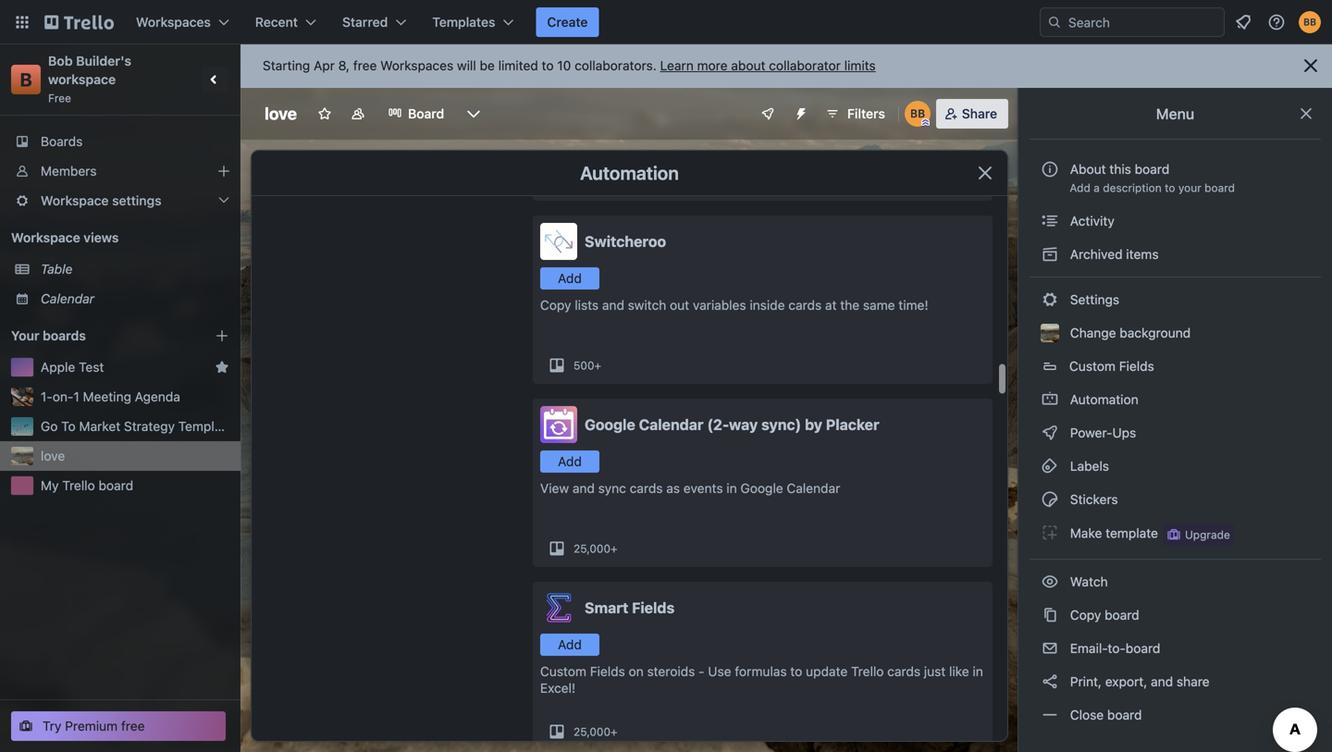 Task type: describe. For each thing, give the bounding box(es) containing it.
change background
[[1067, 325, 1191, 341]]

the
[[841, 298, 860, 313]]

google calendar (2-way sync) by placker
[[585, 416, 880, 434]]

trello inside the custom fields on steroids - use formulas to update trello cards just like in excel!
[[852, 664, 884, 679]]

custom for custom fields
[[1070, 359, 1116, 374]]

strategy
[[124, 419, 175, 434]]

copy for copy board
[[1071, 608, 1102, 623]]

activity
[[1067, 213, 1115, 229]]

templates
[[433, 14, 496, 30]]

workspaces button
[[125, 7, 241, 37]]

sm image for power-ups
[[1041, 424, 1060, 442]]

menu
[[1157, 105, 1195, 123]]

b
[[20, 68, 32, 90]]

500 +
[[574, 359, 602, 372]]

view
[[541, 481, 569, 496]]

filters
[[848, 106, 886, 121]]

apr
[[314, 58, 335, 73]]

to
[[61, 419, 76, 434]]

1
[[73, 389, 79, 405]]

automation image
[[787, 99, 813, 125]]

board
[[408, 106, 444, 121]]

this member is an admin of this board. image
[[922, 118, 930, 127]]

placker
[[826, 416, 880, 434]]

board down export,
[[1108, 708, 1143, 723]]

background
[[1120, 325, 1191, 341]]

a
[[1094, 181, 1100, 194]]

builder's
[[76, 53, 132, 68]]

sm image for stickers
[[1041, 491, 1060, 509]]

settings
[[1067, 292, 1120, 307]]

your
[[1179, 181, 1202, 194]]

just
[[925, 664, 946, 679]]

copy for copy lists and switch out variables inside cards at the same time!
[[541, 298, 572, 313]]

boards
[[41, 134, 83, 149]]

cards inside the custom fields on steroids - use formulas to update trello cards just like in excel!
[[888, 664, 921, 679]]

out
[[670, 298, 690, 313]]

recent button
[[244, 7, 328, 37]]

bob
[[48, 53, 73, 68]]

same
[[864, 298, 896, 313]]

1-
[[41, 389, 53, 405]]

0 horizontal spatial google
[[585, 416, 636, 434]]

to inside about this board add a description to your board
[[1166, 181, 1176, 194]]

items
[[1127, 247, 1159, 262]]

archived
[[1071, 247, 1123, 262]]

bob builder (bobbuilder40) image
[[1300, 11, 1322, 33]]

0 horizontal spatial in
[[727, 481, 737, 496]]

share
[[962, 106, 998, 121]]

sm image for copy board
[[1041, 606, 1060, 625]]

premium
[[65, 719, 118, 734]]

and for copy
[[603, 298, 625, 313]]

sm image for settings
[[1041, 291, 1060, 309]]

will
[[457, 58, 477, 73]]

try
[[43, 719, 61, 734]]

watch link
[[1030, 567, 1322, 597]]

board up to-
[[1105, 608, 1140, 623]]

settings link
[[1030, 285, 1322, 315]]

change
[[1071, 325, 1117, 341]]

star or unstar board image
[[318, 106, 332, 121]]

meeting
[[83, 389, 131, 405]]

template
[[178, 419, 233, 434]]

b link
[[11, 65, 41, 94]]

2 horizontal spatial calendar
[[787, 481, 841, 496]]

0 horizontal spatial automation
[[581, 162, 679, 184]]

custom for custom fields on steroids - use formulas to update trello cards just like in excel!
[[541, 664, 587, 679]]

free
[[48, 92, 71, 105]]

open information menu image
[[1268, 13, 1287, 31]]

0 vertical spatial +
[[595, 359, 602, 372]]

more
[[698, 58, 728, 73]]

view and sync cards as events in google calendar
[[541, 481, 841, 496]]

stickers link
[[1030, 485, 1322, 515]]

steroids
[[648, 664, 696, 679]]

copy board link
[[1030, 601, 1322, 630]]

switch
[[628, 298, 667, 313]]

sm image for make template
[[1041, 524, 1060, 542]]

close board
[[1067, 708, 1143, 723]]

my trello board
[[41, 478, 133, 493]]

back to home image
[[44, 7, 114, 37]]

smart
[[585, 599, 629, 617]]

email-to-board link
[[1030, 634, 1322, 664]]

custom fields button
[[1030, 352, 1322, 381]]

archived items
[[1067, 247, 1159, 262]]

sm image for email-to-board
[[1041, 640, 1060, 658]]

your
[[11, 328, 39, 343]]

Board name text field
[[255, 99, 306, 129]]

starred icon image
[[215, 360, 230, 375]]

primary element
[[0, 0, 1333, 44]]

workspace views
[[11, 230, 119, 245]]

-
[[699, 664, 705, 679]]

formulas
[[735, 664, 787, 679]]

1 horizontal spatial free
[[353, 58, 377, 73]]

in inside the custom fields on steroids - use formulas to update trello cards just like in excel!
[[973, 664, 984, 679]]

workspace visible image
[[351, 106, 366, 121]]

0 horizontal spatial cards
[[630, 481, 663, 496]]

sync
[[599, 481, 627, 496]]

fields for custom fields on steroids - use formulas to update trello cards just like in excel!
[[590, 664, 626, 679]]

sm image for archived items
[[1041, 245, 1060, 264]]

ups
[[1113, 425, 1137, 441]]

agenda
[[135, 389, 180, 405]]

1 horizontal spatial calendar
[[639, 416, 704, 434]]

starting apr 8, free workspaces will be limited to 10 collaborators. learn more about collaborator limits
[[263, 58, 876, 73]]

smart fields
[[585, 599, 675, 617]]

on-
[[53, 389, 73, 405]]

free inside button
[[121, 719, 145, 734]]

print, export, and share
[[1067, 674, 1210, 690]]

create button
[[536, 7, 599, 37]]

0 horizontal spatial to
[[542, 58, 554, 73]]

about
[[1071, 162, 1107, 177]]

power-ups
[[1067, 425, 1140, 441]]

members link
[[0, 156, 241, 186]]



Task type: locate. For each thing, give the bounding box(es) containing it.
2 vertical spatial add button
[[541, 634, 600, 656]]

sm image inside the labels link
[[1041, 457, 1060, 476]]

25,000 down excel!
[[574, 726, 611, 739]]

+ for google
[[611, 542, 618, 555]]

0 vertical spatial trello
[[62, 478, 95, 493]]

1 horizontal spatial copy
[[1071, 608, 1102, 623]]

sm image for close board
[[1041, 706, 1060, 725]]

workspace inside popup button
[[41, 193, 109, 208]]

1 sm image from the top
[[1041, 291, 1060, 309]]

apple test link
[[41, 358, 207, 377]]

1 vertical spatial and
[[573, 481, 595, 496]]

create
[[547, 14, 588, 30]]

add button for switcheroo
[[541, 268, 600, 290]]

2 vertical spatial to
[[791, 664, 803, 679]]

make
[[1071, 526, 1103, 541]]

add button up view on the bottom of page
[[541, 451, 600, 473]]

2 25,000 + from the top
[[574, 726, 618, 739]]

power-
[[1071, 425, 1113, 441]]

1 vertical spatial workspaces
[[381, 58, 454, 73]]

inside
[[750, 298, 785, 313]]

1 horizontal spatial to
[[791, 664, 803, 679]]

sm image inside email-to-board link
[[1041, 640, 1060, 658]]

add button for google calendar (2-way sync) by placker
[[541, 451, 600, 473]]

sm image inside power-ups link
[[1041, 424, 1060, 442]]

and right "lists"
[[603, 298, 625, 313]]

trello
[[62, 478, 95, 493], [852, 664, 884, 679]]

0 vertical spatial workspaces
[[136, 14, 211, 30]]

search image
[[1048, 15, 1063, 30]]

sm image left email-
[[1041, 640, 1060, 658]]

1 vertical spatial copy
[[1071, 608, 1102, 623]]

2 add button from the top
[[541, 451, 600, 473]]

as
[[667, 481, 680, 496]]

add board image
[[215, 329, 230, 343]]

1 vertical spatial automation
[[1067, 392, 1139, 407]]

3 sm image from the top
[[1041, 391, 1060, 409]]

1 horizontal spatial trello
[[852, 664, 884, 679]]

sm image
[[1041, 212, 1060, 230], [1041, 245, 1060, 264], [1041, 391, 1060, 409], [1041, 457, 1060, 476], [1041, 524, 1060, 542], [1041, 573, 1060, 592], [1041, 673, 1060, 691]]

workspace up table
[[11, 230, 80, 245]]

in right like
[[973, 664, 984, 679]]

5 sm image from the top
[[1041, 524, 1060, 542]]

add left a
[[1070, 181, 1091, 194]]

copy left "lists"
[[541, 298, 572, 313]]

my trello board link
[[41, 477, 230, 495]]

boards
[[43, 328, 86, 343]]

1 vertical spatial fields
[[632, 599, 675, 617]]

add inside about this board add a description to your board
[[1070, 181, 1091, 194]]

sm image for watch
[[1041, 573, 1060, 592]]

switcheroo
[[585, 233, 667, 250]]

1 horizontal spatial and
[[603, 298, 625, 313]]

1 vertical spatial love
[[41, 448, 65, 464]]

sm image left settings on the right of the page
[[1041, 291, 1060, 309]]

0 vertical spatial custom
[[1070, 359, 1116, 374]]

to inside the custom fields on steroids - use formulas to update trello cards just like in excel!
[[791, 664, 803, 679]]

fields inside the custom fields on steroids - use formulas to update trello cards just like in excel!
[[590, 664, 626, 679]]

25,000 for smart fields
[[574, 726, 611, 739]]

0 horizontal spatial copy
[[541, 298, 572, 313]]

0 vertical spatial to
[[542, 58, 554, 73]]

0 horizontal spatial calendar
[[41, 291, 94, 306]]

add
[[1070, 181, 1091, 194], [558, 271, 582, 286], [558, 454, 582, 469], [558, 637, 582, 653]]

2 vertical spatial calendar
[[787, 481, 841, 496]]

workspace
[[41, 193, 109, 208], [11, 230, 80, 245]]

1 add button from the top
[[541, 268, 600, 290]]

fields
[[1120, 359, 1155, 374], [632, 599, 675, 617], [590, 664, 626, 679]]

power-ups link
[[1030, 418, 1322, 448]]

0 vertical spatial free
[[353, 58, 377, 73]]

board up the print, export, and share
[[1126, 641, 1161, 656]]

print, export, and share link
[[1030, 667, 1322, 697]]

0 horizontal spatial workspaces
[[136, 14, 211, 30]]

0 vertical spatial and
[[603, 298, 625, 313]]

sm image for automation
[[1041, 391, 1060, 409]]

fields down 'change background'
[[1120, 359, 1155, 374]]

2 horizontal spatial to
[[1166, 181, 1176, 194]]

and left the share in the bottom right of the page
[[1152, 674, 1174, 690]]

stickers
[[1067, 492, 1119, 507]]

and inside 'link'
[[1152, 674, 1174, 690]]

1 horizontal spatial fields
[[632, 599, 675, 617]]

to left update
[[791, 664, 803, 679]]

1 horizontal spatial workspaces
[[381, 58, 454, 73]]

1 vertical spatial google
[[741, 481, 784, 496]]

custom fields
[[1070, 359, 1155, 374]]

0 vertical spatial add button
[[541, 268, 600, 290]]

sm image
[[1041, 291, 1060, 309], [1041, 424, 1060, 442], [1041, 491, 1060, 509], [1041, 606, 1060, 625], [1041, 640, 1060, 658], [1041, 706, 1060, 725]]

1 vertical spatial free
[[121, 719, 145, 734]]

custom fields on steroids - use formulas to update trello cards just like in excel!
[[541, 664, 984, 696]]

1 vertical spatial calendar
[[639, 416, 704, 434]]

fields right smart
[[632, 599, 675, 617]]

customize views image
[[465, 105, 483, 123]]

2 sm image from the top
[[1041, 245, 1060, 264]]

calendar
[[41, 291, 94, 306], [639, 416, 704, 434], [787, 481, 841, 496]]

and for print,
[[1152, 674, 1174, 690]]

bob builder (bobbuilder40) image
[[905, 101, 931, 127]]

sm image inside settings link
[[1041, 291, 1060, 309]]

table link
[[41, 260, 230, 279]]

1 horizontal spatial automation
[[1067, 392, 1139, 407]]

power ups image
[[761, 106, 776, 121]]

1 vertical spatial +
[[611, 542, 618, 555]]

make template
[[1067, 526, 1159, 541]]

sm image left copy board on the right
[[1041, 606, 1060, 625]]

copy
[[541, 298, 572, 313], [1071, 608, 1102, 623]]

1 vertical spatial to
[[1166, 181, 1176, 194]]

0 vertical spatial in
[[727, 481, 737, 496]]

sm image inside the watch link
[[1041, 573, 1060, 592]]

2 vertical spatial +
[[611, 726, 618, 739]]

share button
[[937, 99, 1009, 129]]

add button up excel!
[[541, 634, 600, 656]]

1 sm image from the top
[[1041, 212, 1060, 230]]

custom down change at the right of page
[[1070, 359, 1116, 374]]

be
[[480, 58, 495, 73]]

add for google calendar (2-way sync) by placker
[[558, 454, 582, 469]]

settings
[[112, 193, 162, 208]]

5 sm image from the top
[[1041, 640, 1060, 658]]

0 vertical spatial workspace
[[41, 193, 109, 208]]

copy up email-
[[1071, 608, 1102, 623]]

0 horizontal spatial custom
[[541, 664, 587, 679]]

1 vertical spatial 25,000
[[574, 726, 611, 739]]

add for smart fields
[[558, 637, 582, 653]]

25,000 for google calendar (2-way sync) by placker
[[574, 542, 611, 555]]

+
[[595, 359, 602, 372], [611, 542, 618, 555], [611, 726, 618, 739]]

custom inside the custom fields on steroids - use formulas to update trello cards just like in excel!
[[541, 664, 587, 679]]

custom inside button
[[1070, 359, 1116, 374]]

variables
[[693, 298, 747, 313]]

copy lists and switch out variables inside cards at the same time!
[[541, 298, 929, 313]]

sm image inside close board link
[[1041, 706, 1060, 725]]

automation up power-ups at the bottom right of page
[[1067, 392, 1139, 407]]

workspaces
[[136, 14, 211, 30], [381, 58, 454, 73]]

excel!
[[541, 681, 576, 696]]

1-on-1 meeting agenda link
[[41, 388, 230, 406]]

25,000 + for google calendar (2-way sync) by placker
[[574, 542, 618, 555]]

starting
[[263, 58, 310, 73]]

automation
[[581, 162, 679, 184], [1067, 392, 1139, 407]]

25,000 + for smart fields
[[574, 726, 618, 739]]

0 vertical spatial 25,000
[[574, 542, 611, 555]]

by
[[805, 416, 823, 434]]

add button for smart fields
[[541, 634, 600, 656]]

1 horizontal spatial custom
[[1070, 359, 1116, 374]]

add up excel!
[[558, 637, 582, 653]]

0 vertical spatial calendar
[[41, 291, 94, 306]]

sm image inside copy board link
[[1041, 606, 1060, 625]]

workspaces up board link
[[381, 58, 454, 73]]

fields inside the custom fields button
[[1120, 359, 1155, 374]]

sm image left "power-"
[[1041, 424, 1060, 442]]

cards
[[789, 298, 822, 313], [630, 481, 663, 496], [888, 664, 921, 679]]

google right events
[[741, 481, 784, 496]]

fields left on
[[590, 664, 626, 679]]

cards left as at the right bottom
[[630, 481, 663, 496]]

add button up "lists"
[[541, 268, 600, 290]]

0 vertical spatial 25,000 +
[[574, 542, 618, 555]]

2 vertical spatial and
[[1152, 674, 1174, 690]]

6 sm image from the top
[[1041, 573, 1060, 592]]

board up description
[[1136, 162, 1170, 177]]

0 vertical spatial automation
[[581, 162, 679, 184]]

board right "your"
[[1205, 181, 1236, 194]]

0 vertical spatial love
[[265, 104, 297, 124]]

workspace settings button
[[0, 186, 241, 216]]

events
[[684, 481, 723, 496]]

4 sm image from the top
[[1041, 457, 1060, 476]]

free right 8,
[[353, 58, 377, 73]]

email-to-board
[[1067, 641, 1161, 656]]

test
[[79, 360, 104, 375]]

7 sm image from the top
[[1041, 673, 1060, 691]]

upgrade
[[1186, 529, 1231, 542]]

boards link
[[0, 127, 241, 156]]

sm image for activity
[[1041, 212, 1060, 230]]

workspace for workspace views
[[11, 230, 80, 245]]

3 sm image from the top
[[1041, 491, 1060, 509]]

1 horizontal spatial google
[[741, 481, 784, 496]]

limits
[[845, 58, 876, 73]]

love up my
[[41, 448, 65, 464]]

sm image left close
[[1041, 706, 1060, 725]]

2 horizontal spatial and
[[1152, 674, 1174, 690]]

calendar down by
[[787, 481, 841, 496]]

0 horizontal spatial trello
[[62, 478, 95, 493]]

automation up switcheroo
[[581, 162, 679, 184]]

on
[[629, 664, 644, 679]]

1 vertical spatial custom
[[541, 664, 587, 679]]

calendar down table
[[41, 291, 94, 306]]

sm image inside activity link
[[1041, 212, 1060, 230]]

market
[[79, 419, 121, 434]]

google
[[585, 416, 636, 434], [741, 481, 784, 496]]

template
[[1106, 526, 1159, 541]]

activity link
[[1030, 206, 1322, 236]]

upgrade button
[[1164, 524, 1235, 546]]

go
[[41, 419, 58, 434]]

your boards with 5 items element
[[11, 325, 187, 347]]

trello right my
[[62, 478, 95, 493]]

sm image left stickers
[[1041, 491, 1060, 509]]

1 25,000 from the top
[[574, 542, 611, 555]]

1-on-1 meeting agenda
[[41, 389, 180, 405]]

about
[[732, 58, 766, 73]]

sm image for print, export, and share
[[1041, 673, 1060, 691]]

fields for custom fields
[[1120, 359, 1155, 374]]

1 vertical spatial in
[[973, 664, 984, 679]]

description
[[1104, 181, 1162, 194]]

email-
[[1071, 641, 1108, 656]]

0 vertical spatial google
[[585, 416, 636, 434]]

starred button
[[331, 7, 418, 37]]

add button
[[541, 268, 600, 290], [541, 451, 600, 473], [541, 634, 600, 656]]

1 horizontal spatial cards
[[789, 298, 822, 313]]

custom up excel!
[[541, 664, 587, 679]]

(2-
[[708, 416, 730, 434]]

3 add button from the top
[[541, 634, 600, 656]]

2 vertical spatial fields
[[590, 664, 626, 679]]

workspace down 'members'
[[41, 193, 109, 208]]

workspaces inside popup button
[[136, 14, 211, 30]]

0 vertical spatial cards
[[789, 298, 822, 313]]

2 horizontal spatial fields
[[1120, 359, 1155, 374]]

add for switcheroo
[[558, 271, 582, 286]]

1 horizontal spatial in
[[973, 664, 984, 679]]

views
[[84, 230, 119, 245]]

2 25,000 from the top
[[574, 726, 611, 739]]

love inside the board name text box
[[265, 104, 297, 124]]

love left star or unstar board image
[[265, 104, 297, 124]]

Search field
[[1063, 8, 1225, 36]]

trello right update
[[852, 664, 884, 679]]

4 sm image from the top
[[1041, 606, 1060, 625]]

25,000 up smart
[[574, 542, 611, 555]]

labels
[[1067, 459, 1110, 474]]

google down the 500 + at the top left of page
[[585, 416, 636, 434]]

1 vertical spatial 25,000 +
[[574, 726, 618, 739]]

sm image inside 'print, export, and share' 'link'
[[1041, 673, 1060, 691]]

+ for smart
[[611, 726, 618, 739]]

workspaces up workspace navigation collapse icon at the left of page
[[136, 14, 211, 30]]

add up "lists"
[[558, 271, 582, 286]]

starred
[[343, 14, 388, 30]]

trello inside my trello board link
[[62, 478, 95, 493]]

table
[[41, 262, 73, 277]]

sm image inside archived items link
[[1041, 245, 1060, 264]]

close board link
[[1030, 701, 1322, 730]]

close
[[1071, 708, 1105, 723]]

to left 10
[[542, 58, 554, 73]]

templates button
[[421, 7, 525, 37]]

0 horizontal spatial and
[[573, 481, 595, 496]]

25,000 + down excel!
[[574, 726, 618, 739]]

and left 'sync' in the bottom of the page
[[573, 481, 595, 496]]

8,
[[338, 58, 350, 73]]

workspace navigation collapse icon image
[[202, 67, 228, 93]]

2 sm image from the top
[[1041, 424, 1060, 442]]

1 vertical spatial workspace
[[11, 230, 80, 245]]

to-
[[1108, 641, 1126, 656]]

learn more about collaborator limits link
[[661, 58, 876, 73]]

try premium free button
[[11, 712, 226, 741]]

0 horizontal spatial free
[[121, 719, 145, 734]]

0 horizontal spatial fields
[[590, 664, 626, 679]]

0 notifications image
[[1233, 11, 1255, 33]]

free right premium
[[121, 719, 145, 734]]

2 vertical spatial cards
[[888, 664, 921, 679]]

sync)
[[762, 416, 802, 434]]

1 25,000 + from the top
[[574, 542, 618, 555]]

to left "your"
[[1166, 181, 1176, 194]]

in right events
[[727, 481, 737, 496]]

6 sm image from the top
[[1041, 706, 1060, 725]]

add up view on the bottom of page
[[558, 454, 582, 469]]

calendar left (2-
[[639, 416, 704, 434]]

sm image for labels
[[1041, 457, 1060, 476]]

25,000 + up smart
[[574, 542, 618, 555]]

sm image inside the stickers link
[[1041, 491, 1060, 509]]

cards left at
[[789, 298, 822, 313]]

bob builder's workspace link
[[48, 53, 135, 87]]

1 horizontal spatial love
[[265, 104, 297, 124]]

board down the love link on the left bottom of the page
[[99, 478, 133, 493]]

love link
[[41, 447, 230, 466]]

0 vertical spatial copy
[[541, 298, 572, 313]]

collaborator
[[769, 58, 841, 73]]

1 vertical spatial add button
[[541, 451, 600, 473]]

love
[[265, 104, 297, 124], [41, 448, 65, 464]]

2 horizontal spatial cards
[[888, 664, 921, 679]]

1 vertical spatial cards
[[630, 481, 663, 496]]

0 vertical spatial fields
[[1120, 359, 1155, 374]]

cards left just
[[888, 664, 921, 679]]

workspace for workspace settings
[[41, 193, 109, 208]]

fields for smart fields
[[632, 599, 675, 617]]

limited
[[499, 58, 539, 73]]

0 horizontal spatial love
[[41, 448, 65, 464]]

go to market strategy template
[[41, 419, 233, 434]]

1 vertical spatial trello
[[852, 664, 884, 679]]

sm image inside automation link
[[1041, 391, 1060, 409]]



Task type: vqa. For each thing, say whether or not it's contained in the screenshot.


